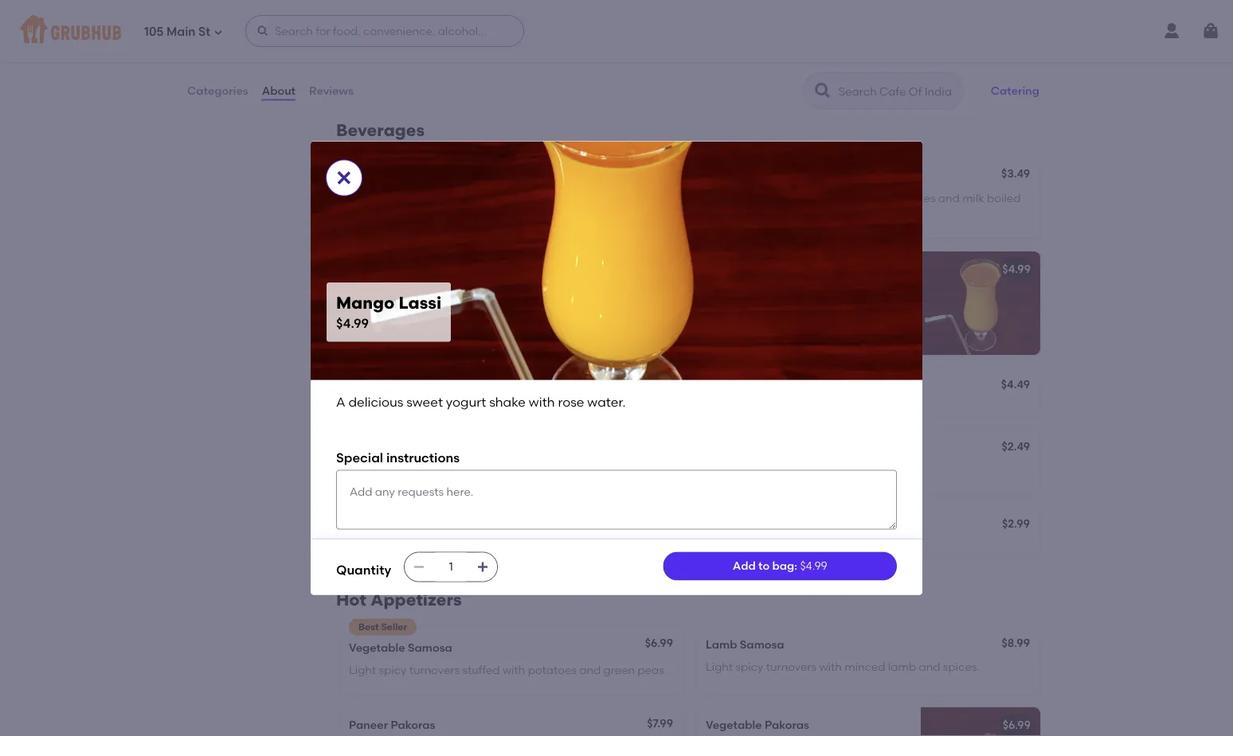 Task type: describe. For each thing, give the bounding box(es) containing it.
seller
[[381, 622, 407, 633]]

dal
[[347, 20, 366, 33]]

vegetable samosa
[[349, 641, 452, 655]]

and for light spicy turnovers stuffed with potatoes and green peas.
[[579, 664, 601, 677]]

mango,
[[349, 464, 390, 477]]

juice
[[376, 441, 406, 455]]

mango lassi
[[706, 263, 774, 276]]

samosa for vegetable samosa
[[408, 641, 452, 655]]

strawberry lassi
[[349, 380, 440, 393]]

turnovers for vegetable samosa
[[409, 664, 460, 677]]

0 horizontal spatial rose
[[558, 394, 584, 410]]

spices
[[902, 191, 936, 205]]

$4.99 inside mango lassi $4.99
[[336, 316, 369, 331]]

masala
[[706, 169, 746, 182]]

cooked
[[413, 42, 454, 56]]

reviews button
[[308, 62, 354, 119]]

Input item quantity number field
[[434, 553, 469, 582]]

light spicy turnovers stuffed with potatoes and green peas.
[[349, 664, 667, 677]]

and right the rice
[[443, 58, 465, 72]]

dal maharani
[[347, 20, 422, 33]]

vegan.
[[587, 58, 625, 72]]

$2.49
[[1002, 440, 1030, 453]]

ice
[[349, 519, 366, 532]]

$6.99 for best seller
[[645, 636, 673, 650]]

vegetable for vegetable samosa
[[349, 641, 405, 655]]

vegetable pakoras image
[[921, 708, 1040, 737]]

reviews
[[309, 84, 353, 97]]

$2.99 for lemonade
[[645, 517, 673, 531]]

tea for $2.99
[[368, 519, 388, 532]]

fruit juice
[[349, 441, 406, 455]]

lamb samosa
[[706, 638, 784, 651]]

lassi for sweet lassi
[[385, 263, 413, 276]]

minced
[[845, 660, 885, 674]]

tea down beverages on the top left of page
[[349, 169, 369, 182]]

search icon image
[[813, 81, 832, 100]]

made
[[784, 191, 817, 205]]

stuffed
[[462, 664, 500, 677]]

quantity
[[336, 563, 391, 578]]

lychee
[[392, 464, 428, 477]]

lassi for strawberry lassi
[[412, 380, 440, 393]]

instructions
[[386, 451, 460, 466]]

masala tea
[[706, 169, 768, 182]]

svg image down beverages on the top left of page
[[335, 169, 354, 188]]

lassi for salty lassi
[[736, 380, 763, 393]]

special instructions
[[336, 451, 460, 466]]

light for light spicy turnovers with minced lamb and spices.
[[706, 660, 733, 674]]

hot
[[336, 590, 366, 610]]

$2.49 button
[[696, 430, 1040, 495]]

lassi for mango lassi $4.99
[[399, 293, 441, 314]]

lamb
[[888, 660, 916, 674]]

$3.49
[[1001, 167, 1030, 181]]

0 horizontal spatial a delicious sweet yogurt shake with rose water.
[[336, 394, 626, 410]]

categories
[[187, 84, 248, 97]]

salty lassi
[[706, 380, 763, 393]]

and for light spicy turnovers with minced lamb and spices.
[[919, 660, 940, 674]]

potatoes
[[528, 664, 577, 677]]

beverages
[[336, 120, 425, 141]]

served
[[607, 42, 644, 56]]

bag:
[[772, 560, 797, 573]]

in
[[755, 207, 765, 221]]

mango lassi image
[[921, 252, 1040, 355]]

lamb
[[706, 638, 737, 651]]

strawberry
[[349, 380, 410, 393]]

herbs
[[511, 42, 541, 56]]

free.
[[561, 58, 584, 72]]

or
[[430, 464, 441, 477]]

maharani
[[369, 20, 422, 33]]

vegetable for vegetable pakoras
[[706, 719, 762, 732]]

flavorable
[[845, 191, 899, 205]]

0 horizontal spatial yogurt
[[446, 394, 486, 410]]

with inside darjeeling tea made with flavorable spices and milk boiled together in water.
[[819, 191, 842, 205]]

and for darjeeling tea made with flavorable spices and milk boiled together in water.
[[938, 191, 960, 205]]

turnovers for lamb samosa
[[766, 660, 817, 674]]

boiled
[[987, 191, 1021, 205]]

lassi for mango lassi
[[747, 263, 774, 276]]

spicy for vegetable
[[379, 664, 407, 677]]

ice tea
[[349, 519, 388, 532]]

1 horizontal spatial sweet
[[767, 285, 799, 299]]

special
[[336, 451, 383, 466]]

black
[[347, 42, 377, 56]]

light spicy turnovers with minced lamb and spices.
[[706, 660, 980, 674]]

lemonade
[[706, 519, 764, 532]]

add
[[733, 560, 756, 573]]

mango for mango lassi $4.99
[[336, 293, 395, 314]]

1 horizontal spatial shake
[[839, 285, 871, 299]]

add to bag: $4.99
[[733, 560, 827, 573]]

pakoras for paneer pakoras
[[391, 719, 435, 732]]

darjeeling tea made with flavorable spices and milk boiled together in water.
[[706, 191, 1021, 221]]

st
[[198, 25, 210, 39]]



Task type: vqa. For each thing, say whether or not it's contained in the screenshot.
spicy for Vegetable
yes



Task type: locate. For each thing, give the bounding box(es) containing it.
lassi
[[385, 263, 413, 276], [747, 263, 774, 276], [399, 293, 441, 314], [412, 380, 440, 393], [736, 380, 763, 393]]

light
[[706, 660, 733, 674], [349, 664, 376, 677]]

0 horizontal spatial spicy
[[379, 664, 407, 677]]

about
[[262, 84, 296, 97]]

spicy for lamb
[[736, 660, 763, 674]]

2 horizontal spatial water.
[[768, 207, 801, 221]]

0 horizontal spatial $6.99
[[645, 636, 673, 650]]

1 vertical spatial delicious
[[348, 394, 403, 410]]

0 horizontal spatial sweet
[[406, 394, 443, 410]]

spices. for black lentils cooked with fresh herbs and spices. served with basmati rice and chutneys. gluten free. vegan.
[[568, 42, 604, 56]]

1 horizontal spatial pakoras
[[765, 719, 809, 732]]

1 vertical spatial $6.99
[[1003, 719, 1031, 732]]

peas.
[[638, 664, 667, 677]]

and right lamb
[[919, 660, 940, 674]]

lassi right strawberry
[[412, 380, 440, 393]]

mango down sweet
[[336, 293, 395, 314]]

0 vertical spatial shake
[[839, 285, 871, 299]]

best
[[358, 622, 379, 633]]

lentils
[[380, 42, 411, 56]]

0 horizontal spatial delicious
[[348, 394, 403, 410]]

a
[[706, 285, 714, 299], [336, 394, 345, 410]]

1 vertical spatial rose
[[558, 394, 584, 410]]

to
[[758, 560, 770, 573]]

1 horizontal spatial a
[[706, 285, 714, 299]]

1 horizontal spatial water.
[[731, 301, 765, 315]]

lassi right sweet
[[385, 263, 413, 276]]

$2.99 left lemonade
[[645, 517, 673, 531]]

a delicious sweet yogurt shake with rose water. up cranberry at bottom
[[336, 394, 626, 410]]

1 horizontal spatial svg image
[[1201, 22, 1220, 41]]

1 vertical spatial a delicious sweet yogurt shake with rose water.
[[336, 394, 626, 410]]

tea for darjeeling tea made with flavorable spices and milk boiled together in water.
[[749, 169, 768, 182]]

0 horizontal spatial pakoras
[[391, 719, 435, 732]]

best seller
[[358, 622, 407, 633]]

paneer
[[349, 719, 388, 732]]

1 horizontal spatial mango
[[706, 263, 744, 276]]

pakoras
[[391, 719, 435, 732], [765, 719, 809, 732]]

svg image left "input item quantity" number field
[[413, 561, 426, 574]]

1 horizontal spatial light
[[706, 660, 733, 674]]

svg image right st on the left of page
[[256, 25, 269, 37]]

light down the lamb
[[706, 660, 733, 674]]

0 horizontal spatial turnovers
[[409, 664, 460, 677]]

light for light spicy turnovers stuffed with potatoes and green peas.
[[349, 664, 376, 677]]

2 vertical spatial water.
[[587, 394, 626, 410]]

1 vertical spatial spices.
[[943, 660, 980, 674]]

with
[[456, 42, 479, 56], [347, 58, 370, 72], [819, 191, 842, 205], [873, 285, 896, 299], [529, 394, 555, 410], [819, 660, 842, 674], [503, 664, 525, 677]]

1 horizontal spatial $6.99
[[1003, 719, 1031, 732]]

lassi inside mango lassi $4.99
[[399, 293, 441, 314]]

tea up tea
[[749, 169, 768, 182]]

1 horizontal spatial samosa
[[740, 638, 784, 651]]

1 horizontal spatial a delicious sweet yogurt shake with rose water.
[[706, 285, 896, 315]]

$2.99 for masala tea
[[645, 167, 673, 181]]

pakoras for vegetable pakoras
[[765, 719, 809, 732]]

svg image right "input item quantity" number field
[[477, 561, 489, 574]]

1 horizontal spatial spicy
[[736, 660, 763, 674]]

spices. inside black lentils cooked with fresh herbs and spices. served with basmati rice and chutneys. gluten free. vegan.
[[568, 42, 604, 56]]

delicious down mango lassi
[[716, 285, 764, 299]]

main navigation navigation
[[0, 0, 1233, 62]]

turnovers
[[766, 660, 817, 674], [409, 664, 460, 677]]

vegetable down 'best seller' on the left bottom
[[349, 641, 405, 655]]

0 vertical spatial $6.99
[[645, 636, 673, 650]]

1 pakoras from the left
[[391, 719, 435, 732]]

mango lassi $4.99
[[336, 293, 441, 331]]

main
[[166, 25, 196, 39]]

0 vertical spatial delicious
[[716, 285, 764, 299]]

1 horizontal spatial rose
[[706, 301, 729, 315]]

turnovers down "lamb samosa"
[[766, 660, 817, 674]]

hot appetizers
[[336, 590, 462, 610]]

tea
[[349, 169, 369, 182], [749, 169, 768, 182], [368, 519, 388, 532]]

$2.99 left masala
[[645, 167, 673, 181]]

spices.
[[568, 42, 604, 56], [943, 660, 980, 674]]

0 vertical spatial sweet
[[767, 285, 799, 299]]

spicy
[[736, 660, 763, 674], [379, 664, 407, 677]]

about button
[[261, 62, 296, 119]]

Search Cafe Of India search field
[[837, 84, 959, 99]]

1 vertical spatial water.
[[731, 301, 765, 315]]

1 horizontal spatial turnovers
[[766, 660, 817, 674]]

paneer pakoras
[[349, 719, 435, 732]]

0 horizontal spatial water.
[[587, 394, 626, 410]]

1 horizontal spatial yogurt
[[801, 285, 836, 299]]

samosa for lamb samosa
[[740, 638, 784, 651]]

0 vertical spatial vegetable
[[349, 641, 405, 655]]

1 vertical spatial vegetable
[[706, 719, 762, 732]]

0 vertical spatial a
[[706, 285, 714, 299]]

and up gluten on the left top
[[544, 42, 565, 56]]

$7.99
[[647, 717, 673, 731]]

and
[[544, 42, 565, 56], [443, 58, 465, 72], [938, 191, 960, 205], [919, 660, 940, 674], [579, 664, 601, 677]]

105 main st
[[144, 25, 210, 39]]

vegetable pakoras
[[706, 719, 809, 732]]

and left the green
[[579, 664, 601, 677]]

categories button
[[186, 62, 249, 119]]

0 vertical spatial a delicious sweet yogurt shake with rose water.
[[706, 285, 896, 315]]

1 vertical spatial shake
[[489, 394, 526, 410]]

0 vertical spatial water.
[[768, 207, 801, 221]]

samosa down appetizers
[[408, 641, 452, 655]]

tea
[[764, 191, 782, 205]]

light down "best"
[[349, 664, 376, 677]]

0 horizontal spatial vegetable
[[349, 641, 405, 655]]

spices. up vegetable pakoras image
[[943, 660, 980, 674]]

black lentils cooked with fresh herbs and spices. served with basmati rice and chutneys. gluten free. vegan.
[[347, 42, 644, 72]]

spices. up free.
[[568, 42, 604, 56]]

1 vertical spatial a
[[336, 394, 345, 410]]

rice
[[420, 58, 440, 72]]

svg image
[[256, 25, 269, 37], [335, 169, 354, 188], [413, 561, 426, 574], [477, 561, 489, 574]]

$8.99
[[1002, 636, 1030, 650]]

0 horizontal spatial svg image
[[213, 27, 223, 37]]

and left milk
[[938, 191, 960, 205]]

2 pakoras from the left
[[765, 719, 809, 732]]

sweet
[[767, 285, 799, 299], [406, 394, 443, 410]]

lassi down in
[[747, 263, 774, 276]]

darjeeling
[[706, 191, 761, 205]]

svg image
[[1201, 22, 1220, 41], [213, 27, 223, 37]]

delicious
[[716, 285, 764, 299], [348, 394, 403, 410]]

together
[[706, 207, 753, 221]]

Special instructions text field
[[336, 471, 897, 530]]

$4.49
[[1001, 378, 1030, 392]]

spices. for light spicy turnovers with minced lamb and spices.
[[943, 660, 980, 674]]

and for black lentils cooked with fresh herbs and spices. served with basmati rice and chutneys. gluten free. vegan.
[[544, 42, 565, 56]]

catering button
[[984, 73, 1047, 108]]

0 horizontal spatial mango
[[336, 293, 395, 314]]

0 horizontal spatial shake
[[489, 394, 526, 410]]

0 vertical spatial spices.
[[568, 42, 604, 56]]

1 vertical spatial sweet
[[406, 394, 443, 410]]

shake
[[839, 285, 871, 299], [489, 394, 526, 410]]

mango for mango lassi
[[706, 263, 744, 276]]

lassi right salty
[[736, 380, 763, 393]]

svg image inside "main navigation" navigation
[[256, 25, 269, 37]]

gluten
[[522, 58, 558, 72]]

sweet
[[349, 263, 382, 276]]

sweet down 'strawberry lassi'
[[406, 394, 443, 410]]

a down mango lassi
[[706, 285, 714, 299]]

yogurt
[[801, 285, 836, 299], [446, 394, 486, 410]]

chutneys.
[[467, 58, 519, 72]]

catering
[[991, 84, 1040, 97]]

lassi down sweet lassi
[[399, 293, 441, 314]]

0 horizontal spatial light
[[349, 664, 376, 677]]

sweet lassi
[[349, 263, 413, 276]]

1 horizontal spatial delicious
[[716, 285, 764, 299]]

1 horizontal spatial spices.
[[943, 660, 980, 674]]

delicious down strawberry
[[348, 394, 403, 410]]

$6.99 for vegetable pakoras
[[1003, 719, 1031, 732]]

mango, lychee or cranberry
[[349, 464, 499, 477]]

samosa
[[740, 638, 784, 651], [408, 641, 452, 655]]

0 vertical spatial yogurt
[[801, 285, 836, 299]]

and inside darjeeling tea made with flavorable spices and milk boiled together in water.
[[938, 191, 960, 205]]

a delicious sweet yogurt shake with rose water. down mango lassi
[[706, 285, 896, 315]]

a up special
[[336, 394, 345, 410]]

tea right ice
[[368, 519, 388, 532]]

water.
[[768, 207, 801, 221], [731, 301, 765, 315], [587, 394, 626, 410]]

mango down together
[[706, 263, 744, 276]]

salty
[[706, 380, 733, 393]]

0 vertical spatial mango
[[706, 263, 744, 276]]

spicy down "lamb samosa"
[[736, 660, 763, 674]]

105
[[144, 25, 164, 39]]

spicy down the vegetable samosa
[[379, 664, 407, 677]]

cranberry
[[444, 464, 499, 477]]

0 horizontal spatial spices.
[[568, 42, 604, 56]]

1 vertical spatial mango
[[336, 293, 395, 314]]

$6.99
[[645, 636, 673, 650], [1003, 719, 1031, 732]]

water. inside darjeeling tea made with flavorable spices and milk boiled together in water.
[[768, 207, 801, 221]]

$2.99
[[645, 167, 673, 181], [645, 517, 673, 531], [1002, 517, 1030, 531]]

turnovers down the vegetable samosa
[[409, 664, 460, 677]]

samosa right the lamb
[[740, 638, 784, 651]]

0 vertical spatial rose
[[706, 301, 729, 315]]

rose
[[706, 301, 729, 315], [558, 394, 584, 410]]

1 vertical spatial yogurt
[[446, 394, 486, 410]]

0 horizontal spatial samosa
[[408, 641, 452, 655]]

mango
[[706, 263, 744, 276], [336, 293, 395, 314]]

vegetable right "$7.99"
[[706, 719, 762, 732]]

1 horizontal spatial vegetable
[[706, 719, 762, 732]]

fruit
[[349, 441, 374, 455]]

0 horizontal spatial a
[[336, 394, 345, 410]]

fresh
[[482, 42, 508, 56]]

sweet down mango lassi
[[767, 285, 799, 299]]

green
[[603, 664, 635, 677]]

mango inside mango lassi $4.99
[[336, 293, 395, 314]]

basmati
[[373, 58, 418, 72]]

appetizers
[[370, 590, 462, 610]]

$2.99 down $2.49
[[1002, 517, 1030, 531]]

milk
[[962, 191, 984, 205]]



